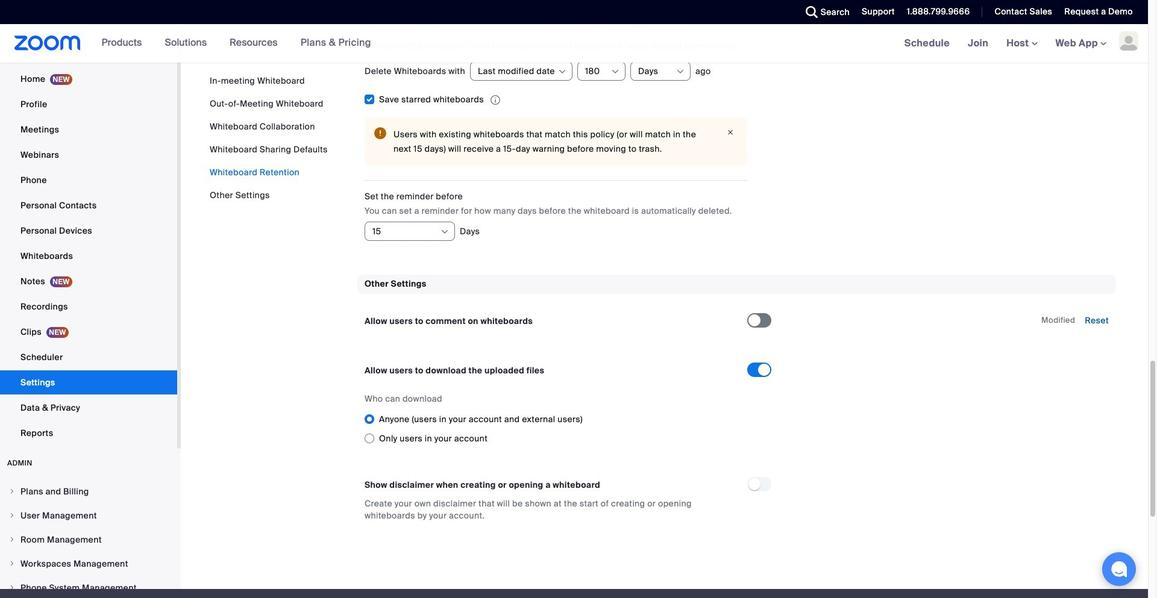 Task type: vqa. For each thing, say whether or not it's contained in the screenshot.
3rd Show options icon from left
yes



Task type: locate. For each thing, give the bounding box(es) containing it.
1 vertical spatial show options image
[[440, 227, 450, 237]]

2 show options image from the left
[[676, 67, 686, 77]]

other settings element
[[358, 275, 1117, 536]]

zoom logo image
[[14, 36, 81, 51]]

banner
[[0, 24, 1149, 63]]

1 horizontal spatial show options image
[[676, 67, 686, 77]]

show options image
[[558, 67, 567, 77], [440, 227, 450, 237]]

3 menu item from the top
[[0, 529, 177, 552]]

close image
[[724, 127, 738, 138]]

0 vertical spatial show options image
[[558, 67, 567, 77]]

2 right image from the top
[[8, 537, 16, 544]]

alert
[[365, 118, 748, 166]]

right image
[[8, 488, 16, 496], [8, 537, 16, 544], [8, 561, 16, 568], [8, 585, 16, 592]]

menu bar
[[210, 75, 328, 201]]

menu item
[[0, 481, 177, 503], [0, 505, 177, 528], [0, 529, 177, 552], [0, 553, 177, 576], [0, 577, 177, 599]]

0 horizontal spatial show options image
[[611, 67, 621, 77]]

profile picture image
[[1120, 31, 1139, 51]]

3 right image from the top
[[8, 561, 16, 568]]

option group inside other settings element
[[365, 410, 782, 448]]

1 menu item from the top
[[0, 481, 177, 503]]

admin menu menu
[[0, 481, 177, 599]]

1 horizontal spatial show options image
[[558, 67, 567, 77]]

application
[[379, 93, 505, 106]]

option group
[[365, 410, 782, 448]]

personal menu menu
[[0, 67, 177, 447]]

0 horizontal spatial show options image
[[440, 227, 450, 237]]

warning image
[[374, 127, 387, 139]]

show options image
[[611, 67, 621, 77], [676, 67, 686, 77]]



Task type: describe. For each thing, give the bounding box(es) containing it.
open chat image
[[1111, 561, 1128, 578]]

1 right image from the top
[[8, 488, 16, 496]]

1 show options image from the left
[[611, 67, 621, 77]]

2 menu item from the top
[[0, 505, 177, 528]]

meetings navigation
[[896, 24, 1149, 63]]

right image
[[8, 513, 16, 520]]

4 menu item from the top
[[0, 553, 177, 576]]

product information navigation
[[81, 24, 380, 63]]

5 menu item from the top
[[0, 577, 177, 599]]

4 right image from the top
[[8, 585, 16, 592]]



